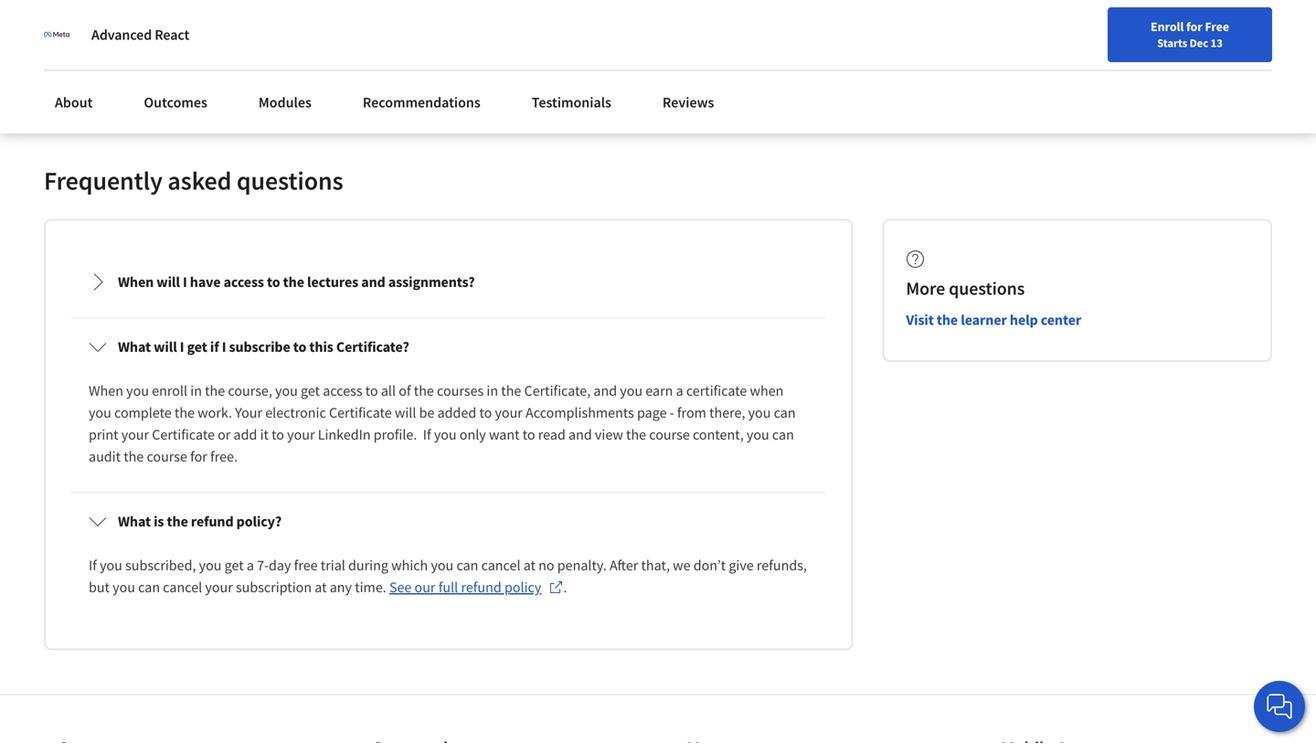 Task type: locate. For each thing, give the bounding box(es) containing it.
get left if
[[187, 338, 207, 356]]

certificate up linkedin
[[329, 403, 392, 422]]

cancel up policy
[[481, 556, 521, 574]]

0 vertical spatial at
[[524, 556, 536, 574]]

certificate
[[329, 403, 392, 422], [152, 425, 215, 444]]

menu item
[[967, 18, 1085, 78]]

what left is
[[118, 512, 151, 531]]

get inside 'if you subscribed, you get a 7-day free trial during which you can cancel at no penalty. after that, we don't give refunds, but you can cancel your subscription at any time.'
[[225, 556, 244, 574]]

you up full
[[431, 556, 454, 574]]

for up the dec
[[1187, 18, 1203, 35]]

will left have at the left top of page
[[157, 273, 180, 291]]

that,
[[641, 556, 670, 574]]

if down be
[[423, 425, 431, 444]]

recommendations
[[363, 93, 481, 112]]

you up complete
[[126, 382, 149, 400]]

0 horizontal spatial at
[[315, 578, 327, 596]]

in
[[190, 382, 202, 400], [487, 382, 498, 400]]

a right 'earn'
[[676, 382, 683, 400]]

1 vertical spatial certificate
[[152, 425, 215, 444]]

0 vertical spatial get
[[187, 338, 207, 356]]

course
[[649, 425, 690, 444], [147, 447, 187, 466]]

recommendations link
[[352, 82, 492, 122]]

your
[[495, 403, 523, 422], [121, 425, 149, 444], [287, 425, 315, 444], [205, 578, 233, 596]]

1 in from the left
[[190, 382, 202, 400]]

will for if
[[154, 338, 177, 356]]

you right the but
[[113, 578, 135, 596]]

1 horizontal spatial in
[[487, 382, 498, 400]]

0 horizontal spatial in
[[190, 382, 202, 400]]

penalty.
[[557, 556, 607, 574]]

access right have at the left top of page
[[224, 273, 264, 291]]

visit the learner help center link
[[906, 311, 1082, 329]]

0 vertical spatial for
[[1187, 18, 1203, 35]]

outcomes
[[144, 93, 207, 112]]

cancel down subscribed,
[[163, 578, 202, 596]]

1 horizontal spatial questions
[[949, 277, 1025, 300]]

2 in from the left
[[487, 382, 498, 400]]

for inside the when you enroll in the course, you get access to all of the courses in the certificate, and you earn a certificate when you complete the work. your electronic certificate will be added to your accomplishments page - from there, you can print your certificate or add it to your linkedin profile.  if you only want to read and view the course content, you can audit the course for free.
[[190, 447, 207, 466]]

the
[[283, 273, 304, 291], [937, 311, 958, 329], [205, 382, 225, 400], [414, 382, 434, 400], [501, 382, 521, 400], [175, 403, 195, 422], [626, 425, 646, 444], [124, 447, 144, 466], [167, 512, 188, 531]]

at left any
[[315, 578, 327, 596]]

course down -
[[649, 425, 690, 444]]

and up accomplishments
[[594, 382, 617, 400]]

1 vertical spatial at
[[315, 578, 327, 596]]

will up enroll
[[154, 338, 177, 356]]

1 vertical spatial a
[[247, 556, 254, 574]]

0 horizontal spatial for
[[190, 447, 207, 466]]

1 horizontal spatial if
[[423, 425, 431, 444]]

1 horizontal spatial a
[[676, 382, 683, 400]]

1 horizontal spatial cancel
[[481, 556, 521, 574]]

certificate,
[[524, 382, 591, 400]]

at left no
[[524, 556, 536, 574]]

0 horizontal spatial refund
[[191, 512, 234, 531]]

i left if
[[180, 338, 184, 356]]

dec
[[1190, 36, 1209, 50]]

0 vertical spatial access
[[224, 273, 264, 291]]

1 vertical spatial questions
[[949, 277, 1025, 300]]

and
[[361, 273, 386, 291], [594, 382, 617, 400], [569, 425, 592, 444]]

a left '7-'
[[247, 556, 254, 574]]

will left be
[[395, 403, 416, 422]]

don't
[[694, 556, 726, 574]]

access
[[224, 273, 264, 291], [323, 382, 363, 400]]

when
[[750, 382, 784, 400]]

1 vertical spatial access
[[323, 382, 363, 400]]

access up linkedin
[[323, 382, 363, 400]]

0 horizontal spatial cancel
[[163, 578, 202, 596]]

get left '7-'
[[225, 556, 244, 574]]

0 horizontal spatial if
[[89, 556, 97, 574]]

enroll for free starts dec 13
[[1151, 18, 1230, 50]]

which
[[391, 556, 428, 574]]

page
[[637, 403, 667, 422]]

collapsed list
[[68, 250, 829, 619]]

the right is
[[167, 512, 188, 531]]

1 horizontal spatial and
[[569, 425, 592, 444]]

when up complete
[[89, 382, 123, 400]]

certificate?
[[336, 338, 409, 356]]

1 vertical spatial refund
[[461, 578, 502, 596]]

if
[[423, 425, 431, 444], [89, 556, 97, 574]]

1 vertical spatial for
[[190, 447, 207, 466]]

course down complete
[[147, 447, 187, 466]]

0 vertical spatial course
[[649, 425, 690, 444]]

2 horizontal spatial get
[[301, 382, 320, 400]]

when inside the when you enroll in the course, you get access to all of the courses in the certificate, and you earn a certificate when you complete the work. your electronic certificate will be added to your accomplishments page - from there, you can print your certificate or add it to your linkedin profile.  if you only want to read and view the course content, you can audit the course for free.
[[89, 382, 123, 400]]

what up complete
[[118, 338, 151, 356]]

chat with us image
[[1265, 692, 1294, 721]]

0 vertical spatial cancel
[[481, 556, 521, 574]]

1 vertical spatial will
[[154, 338, 177, 356]]

questions down "modules"
[[237, 164, 343, 196]]

1 horizontal spatial get
[[225, 556, 244, 574]]

if up the but
[[89, 556, 97, 574]]

to up only
[[479, 403, 492, 422]]

questions up learner
[[949, 277, 1025, 300]]

to left "all"
[[365, 382, 378, 400]]

.
[[563, 578, 567, 596]]

enroll
[[1151, 18, 1184, 35]]

1 vertical spatial if
[[89, 556, 97, 574]]

0 vertical spatial and
[[361, 273, 386, 291]]

meta image
[[44, 22, 69, 48]]

will
[[157, 273, 180, 291], [154, 338, 177, 356], [395, 403, 416, 422]]

you up print
[[89, 403, 111, 422]]

refund for policy
[[461, 578, 502, 596]]

0 horizontal spatial get
[[187, 338, 207, 356]]

refund inside dropdown button
[[191, 512, 234, 531]]

refund right full
[[461, 578, 502, 596]]

full
[[439, 578, 458, 596]]

0 horizontal spatial and
[[361, 273, 386, 291]]

see our full refund policy
[[389, 578, 542, 596]]

0 vertical spatial if
[[423, 425, 431, 444]]

0 vertical spatial will
[[157, 273, 180, 291]]

coursera image
[[22, 15, 138, 44]]

the left the lectures
[[283, 273, 304, 291]]

if you subscribed, you get a 7-day free trial during which you can cancel at no penalty. after that, we don't give refunds, but you can cancel your subscription at any time.
[[89, 556, 810, 596]]

when left have at the left top of page
[[118, 273, 154, 291]]

read
[[538, 425, 566, 444]]

to left this
[[293, 338, 307, 356]]

0 vertical spatial a
[[676, 382, 683, 400]]

1 horizontal spatial course
[[649, 425, 690, 444]]

for inside enroll for free starts dec 13
[[1187, 18, 1203, 35]]

cancel
[[481, 556, 521, 574], [163, 578, 202, 596]]

policy
[[505, 578, 542, 596]]

for
[[1187, 18, 1203, 35], [190, 447, 207, 466]]

and inside dropdown button
[[361, 273, 386, 291]]

when for when will i have access to the lectures and assignments?
[[118, 273, 154, 291]]

0 horizontal spatial access
[[224, 273, 264, 291]]

you right content,
[[747, 425, 769, 444]]

will for more
[[157, 273, 180, 291]]

i
[[183, 273, 187, 291], [180, 338, 184, 356], [222, 338, 226, 356]]

2 vertical spatial get
[[225, 556, 244, 574]]

1 horizontal spatial access
[[323, 382, 363, 400]]

get up electronic
[[301, 382, 320, 400]]

1 what from the top
[[118, 338, 151, 356]]

add
[[234, 425, 257, 444]]

be
[[419, 403, 435, 422]]

0 vertical spatial refund
[[191, 512, 234, 531]]

to
[[267, 273, 280, 291], [293, 338, 307, 356], [365, 382, 378, 400], [479, 403, 492, 422], [272, 425, 284, 444], [523, 425, 535, 444]]

after
[[610, 556, 638, 574]]

if inside the when you enroll in the course, you get access to all of the courses in the certificate, and you earn a certificate when you complete the work. your electronic certificate will be added to your accomplishments page - from there, you can print your certificate or add it to your linkedin profile.  if you only want to read and view the course content, you can audit the course for free.
[[423, 425, 431, 444]]

your down electronic
[[287, 425, 315, 444]]

2 vertical spatial will
[[395, 403, 416, 422]]

if inside 'if you subscribed, you get a 7-day free trial during which you can cancel at no penalty. after that, we don't give refunds, but you can cancel your subscription at any time.'
[[89, 556, 97, 574]]

opens in a new tab image
[[549, 580, 563, 595]]

your down complete
[[121, 425, 149, 444]]

can
[[774, 403, 796, 422], [772, 425, 794, 444], [457, 556, 478, 574], [138, 578, 160, 596]]

your left subscription on the left
[[205, 578, 233, 596]]

0 horizontal spatial questions
[[237, 164, 343, 196]]

the up want
[[501, 382, 521, 400]]

what
[[118, 338, 151, 356], [118, 512, 151, 531]]

to inside what will i get if i subscribe to this certificate? dropdown button
[[293, 338, 307, 356]]

the up work.
[[205, 382, 225, 400]]

1 horizontal spatial for
[[1187, 18, 1203, 35]]

and down accomplishments
[[569, 425, 592, 444]]

0 vertical spatial questions
[[237, 164, 343, 196]]

in right courses
[[487, 382, 498, 400]]

learner
[[961, 311, 1007, 329]]

testimonials
[[532, 93, 612, 112]]

i left have at the left top of page
[[183, 273, 187, 291]]

get inside the when you enroll in the course, you get access to all of the courses in the certificate, and you earn a certificate when you complete the work. your electronic certificate will be added to your accomplishments page - from there, you can print your certificate or add it to your linkedin profile.  if you only want to read and view the course content, you can audit the course for free.
[[301, 382, 320, 400]]

i right if
[[222, 338, 226, 356]]

1 horizontal spatial certificate
[[329, 403, 392, 422]]

0 vertical spatial what
[[118, 338, 151, 356]]

1 vertical spatial get
[[301, 382, 320, 400]]

to left the lectures
[[267, 273, 280, 291]]

2 what from the top
[[118, 512, 151, 531]]

you down when
[[748, 403, 771, 422]]

1 vertical spatial what
[[118, 512, 151, 531]]

what for what will i get if i subscribe to this certificate?
[[118, 338, 151, 356]]

the down enroll
[[175, 403, 195, 422]]

to right it
[[272, 425, 284, 444]]

when inside dropdown button
[[118, 273, 154, 291]]

subscription
[[236, 578, 312, 596]]

7-
[[257, 556, 269, 574]]

modules
[[259, 93, 312, 112]]

a
[[676, 382, 683, 400], [247, 556, 254, 574]]

refund left policy?
[[191, 512, 234, 531]]

see
[[389, 578, 412, 596]]

2 horizontal spatial and
[[594, 382, 617, 400]]

the right visit
[[937, 311, 958, 329]]

0 horizontal spatial a
[[247, 556, 254, 574]]

the down page
[[626, 425, 646, 444]]

when for when you enroll in the course, you get access to all of the courses in the certificate, and you earn a certificate when you complete the work. your electronic certificate will be added to your accomplishments page - from there, you can print your certificate or add it to your linkedin profile.  if you only want to read and view the course content, you can audit the course for free.
[[89, 382, 123, 400]]

you left 'earn'
[[620, 382, 643, 400]]

1 horizontal spatial refund
[[461, 578, 502, 596]]

your up want
[[495, 403, 523, 422]]

1 vertical spatial when
[[89, 382, 123, 400]]

for left free.
[[190, 447, 207, 466]]

certificate down work.
[[152, 425, 215, 444]]

and right the lectures
[[361, 273, 386, 291]]

of
[[399, 382, 411, 400]]

refund
[[191, 512, 234, 531], [461, 578, 502, 596]]

will inside the when you enroll in the course, you get access to all of the courses in the certificate, and you earn a certificate when you complete the work. your electronic certificate will be added to your accomplishments page - from there, you can print your certificate or add it to your linkedin profile.  if you only want to read and view the course content, you can audit the course for free.
[[395, 403, 416, 422]]

at
[[524, 556, 536, 574], [315, 578, 327, 596]]

what will i get if i subscribe to this certificate?
[[118, 338, 409, 356]]

the inside what is the refund policy? dropdown button
[[167, 512, 188, 531]]

is
[[154, 512, 164, 531]]

1 vertical spatial course
[[147, 447, 187, 466]]

0 vertical spatial when
[[118, 273, 154, 291]]

in right enroll
[[190, 382, 202, 400]]

subscribe
[[229, 338, 290, 356]]

0 horizontal spatial certificate
[[152, 425, 215, 444]]

reviews link
[[652, 82, 725, 122]]



Task type: describe. For each thing, give the bounding box(es) containing it.
a inside 'if you subscribed, you get a 7-day free trial during which you can cancel at no penalty. after that, we don't give refunds, but you can cancel your subscription at any time.'
[[247, 556, 254, 574]]

from
[[677, 403, 707, 422]]

electronic
[[265, 403, 326, 422]]

you up electronic
[[275, 382, 298, 400]]

this
[[309, 338, 333, 356]]

view
[[595, 425, 623, 444]]

outcomes link
[[133, 82, 218, 122]]

what is the refund policy?
[[118, 512, 282, 531]]

our
[[415, 578, 436, 596]]

courses
[[437, 382, 484, 400]]

frequently
[[44, 164, 163, 196]]

see our full refund policy link
[[389, 576, 563, 598]]

get inside dropdown button
[[187, 338, 207, 356]]

time.
[[355, 578, 386, 596]]

center
[[1041, 311, 1082, 329]]

the right of
[[414, 382, 434, 400]]

it
[[260, 425, 269, 444]]

we
[[673, 556, 691, 574]]

if
[[210, 338, 219, 356]]

or
[[218, 425, 231, 444]]

work.
[[198, 403, 232, 422]]

audit
[[89, 447, 121, 466]]

lectures
[[307, 273, 359, 291]]

any
[[330, 578, 352, 596]]

to inside when will i have access to the lectures and assignments? dropdown button
[[267, 273, 280, 291]]

the right audit
[[124, 447, 144, 466]]

more questions
[[906, 277, 1025, 300]]

access inside dropdown button
[[224, 273, 264, 291]]

show notifications image
[[1104, 23, 1126, 45]]

policy?
[[236, 512, 282, 531]]

free
[[294, 556, 318, 574]]

frequently asked questions
[[44, 164, 343, 196]]

asked
[[168, 164, 232, 196]]

linkedin
[[318, 425, 371, 444]]

earn
[[646, 382, 673, 400]]

what for what is the refund policy?
[[118, 512, 151, 531]]

when you enroll in the course, you get access to all of the courses in the certificate, and you earn a certificate when you complete the work. your electronic certificate will be added to your accomplishments page - from there, you can print your certificate or add it to your linkedin profile.  if you only want to read and view the course content, you can audit the course for free.
[[89, 382, 799, 466]]

have
[[190, 273, 221, 291]]

added
[[438, 403, 477, 422]]

the inside when will i have access to the lectures and assignments? dropdown button
[[283, 273, 304, 291]]

you down added
[[434, 425, 457, 444]]

modules link
[[248, 82, 323, 122]]

assignments?
[[388, 273, 475, 291]]

testimonials link
[[521, 82, 622, 122]]

only
[[460, 425, 486, 444]]

what is the refund policy? button
[[74, 496, 823, 547]]

want
[[489, 425, 520, 444]]

subscribed,
[[125, 556, 196, 574]]

0 horizontal spatial course
[[147, 447, 187, 466]]

about link
[[44, 82, 104, 122]]

advanced react
[[91, 26, 189, 44]]

-
[[670, 403, 674, 422]]

your inside 'if you subscribed, you get a 7-day free trial during which you can cancel at no penalty. after that, we don't give refunds, but you can cancel your subscription at any time.'
[[205, 578, 233, 596]]

a inside the when you enroll in the course, you get access to all of the courses in the certificate, and you earn a certificate when you complete the work. your electronic certificate will be added to your accomplishments page - from there, you can print your certificate or add it to your linkedin profile.  if you only want to read and view the course content, you can audit the course for free.
[[676, 382, 683, 400]]

2 vertical spatial and
[[569, 425, 592, 444]]

your
[[235, 403, 262, 422]]

all
[[381, 382, 396, 400]]

during
[[348, 556, 388, 574]]

but
[[89, 578, 110, 596]]

there,
[[709, 403, 745, 422]]

1 vertical spatial cancel
[[163, 578, 202, 596]]

certificate
[[686, 382, 747, 400]]

visit the learner help center
[[906, 311, 1082, 329]]

profile.
[[374, 425, 417, 444]]

react
[[155, 26, 189, 44]]

when will i have access to the lectures and assignments?
[[118, 273, 475, 291]]

content,
[[693, 425, 744, 444]]

access inside the when you enroll in the course, you get access to all of the courses in the certificate, and you earn a certificate when you complete the work. your electronic certificate will be added to your accomplishments page - from there, you can print your certificate or add it to your linkedin profile.  if you only want to read and view the course content, you can audit the course for free.
[[323, 382, 363, 400]]

free
[[1205, 18, 1230, 35]]

i for if
[[180, 338, 184, 356]]

help
[[1010, 311, 1038, 329]]

trial
[[321, 556, 345, 574]]

when will i have access to the lectures and assignments? button
[[74, 256, 823, 307]]

course,
[[228, 382, 272, 400]]

you up the but
[[100, 556, 122, 574]]

1 vertical spatial and
[[594, 382, 617, 400]]

i for more
[[183, 273, 187, 291]]

13
[[1211, 36, 1223, 50]]

give
[[729, 556, 754, 574]]

enroll
[[152, 382, 187, 400]]

0 vertical spatial certificate
[[329, 403, 392, 422]]

print
[[89, 425, 118, 444]]

advanced
[[91, 26, 152, 44]]

refund for policy?
[[191, 512, 234, 531]]

accomplishments
[[526, 403, 634, 422]]

about
[[55, 93, 93, 112]]

visit
[[906, 311, 934, 329]]

1 horizontal spatial at
[[524, 556, 536, 574]]

no
[[539, 556, 555, 574]]

free.
[[210, 447, 238, 466]]

to left read
[[523, 425, 535, 444]]

you down the what is the refund policy?
[[199, 556, 222, 574]]

more
[[906, 277, 945, 300]]

day
[[269, 556, 291, 574]]



Task type: vqa. For each thing, say whether or not it's contained in the screenshot.
datos:
no



